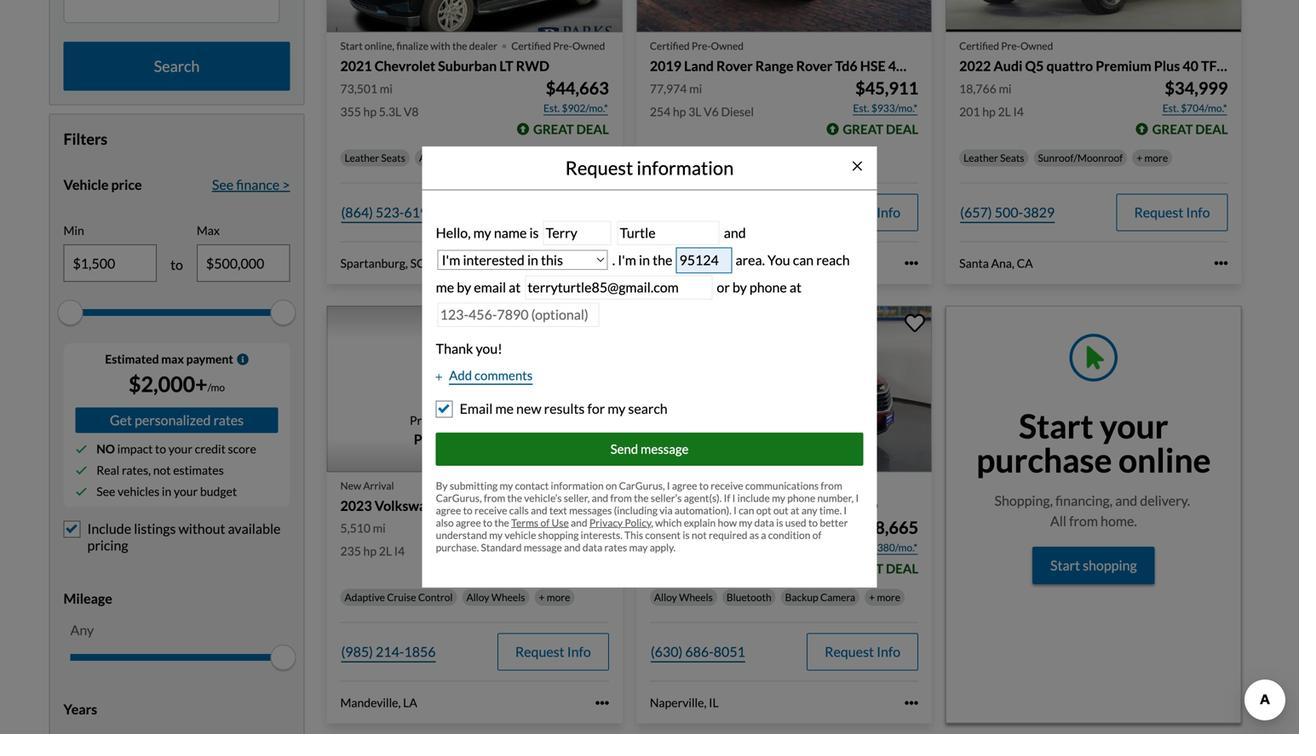 Task type: describe. For each thing, give the bounding box(es) containing it.
ellipsis h image for ·
[[595, 257, 609, 270]]

adaptive cruise control
[[345, 591, 453, 604]]

black 2021 chevrolet suburban lt rwd suv / crossover 4x2 null image
[[327, 0, 623, 33]]

estimated max payment
[[105, 352, 233, 366]]

request info for 2.0t
[[825, 644, 901, 660]]

201
[[959, 104, 980, 119]]

send
[[610, 441, 638, 457]]

6195
[[404, 204, 436, 221]]

vehicle
[[505, 529, 536, 541]]

may
[[629, 541, 648, 554]]

170
[[650, 544, 671, 558]]

contact
[[515, 479, 549, 492]]

1 horizontal spatial receive
[[711, 479, 743, 492]]

seats for range
[[691, 152, 715, 164]]

any
[[801, 504, 817, 517]]

info for quattro
[[1186, 204, 1210, 221]]

0 vertical spatial information
[[637, 157, 734, 179]]

agree up technology
[[672, 479, 697, 492]]

filters
[[63, 130, 107, 148]]

if
[[724, 492, 730, 504]]

the up policy
[[634, 492, 649, 504]]

see for see vehicles in your budget
[[96, 484, 115, 499]]

$45,911
[[855, 78, 918, 98]]

available
[[228, 521, 281, 537]]

leather seats for quattro
[[964, 152, 1024, 164]]

est. for quattro
[[1163, 102, 1179, 114]]

your for see vehicles in your budget
[[174, 484, 198, 499]]

the left "sport"
[[507, 492, 522, 504]]

plus image
[[436, 373, 442, 381]]

great deal for quattro
[[1152, 121, 1228, 137]]

in for i'm
[[639, 252, 650, 268]]

request info for range
[[825, 204, 901, 221]]

and right seller,
[[592, 492, 608, 504]]

my right opt
[[772, 492, 785, 504]]

1 vertical spatial data
[[583, 541, 602, 554]]

i'm
[[618, 252, 636, 268]]

request for ·
[[515, 204, 564, 221]]

get personalized rates button
[[75, 408, 278, 433]]

terms of use link
[[511, 517, 569, 529]]

great deal for range
[[843, 121, 918, 137]]

Email address email field
[[525, 276, 712, 300]]

(985) 214-1856
[[341, 644, 436, 660]]

phone inside the by submitting my contact information on cargurus, i agree to receive communications from cargurus, from the vehicle's seller, and from the seller's agent(s). if i include my phone number, i agree to receive calls and text messages (including via automation). i can opt out at any time. i also agree to the
[[787, 492, 815, 504]]

2l for $34,995
[[379, 544, 392, 558]]

mi for quattro
[[999, 81, 1012, 96]]

condition
[[768, 529, 810, 541]]

see finance >
[[212, 176, 290, 193]]

0 vertical spatial not
[[153, 463, 171, 478]]

lt inside start online, finalize with the dealer · certified pre-owned 2021 chevrolet suburban lt rwd
[[499, 58, 513, 74]]

consent
[[645, 529, 681, 541]]

est. for range
[[853, 102, 869, 114]]

18,766
[[959, 81, 996, 96]]

rates inside button
[[213, 412, 244, 429]]

start online, finalize with the dealer · certified pre-owned 2021 chevrolet suburban lt rwd
[[340, 29, 605, 74]]

online,
[[365, 40, 394, 52]]

,
[[651, 517, 653, 529]]

(657) 500-3829
[[960, 204, 1055, 221]]

shopping, financing, and delivery. all from home.
[[995, 493, 1193, 530]]

ZIP telephone field
[[63, 0, 280, 23]]

hello,
[[436, 225, 471, 241]]

254
[[650, 104, 671, 119]]

impact
[[117, 442, 153, 456]]

seats for ·
[[381, 152, 405, 164]]

shopping,
[[995, 493, 1053, 509]]

2020
[[650, 497, 681, 514]]

(901) 665-2400 button
[[650, 194, 746, 231]]

and inside , which explain how my data is used to better understand my vehicle shopping interests. this consent is not required as a condition of purchase. standard message and data rates may apply.
[[564, 541, 581, 554]]

request info button for ·
[[497, 194, 609, 231]]

standard
[[481, 541, 522, 554]]

Min text field
[[64, 245, 156, 281]]

request for range
[[825, 204, 874, 221]]

cross
[[485, 497, 520, 514]]

mi for 2.0t
[[689, 521, 702, 535]]

estimated
[[105, 352, 159, 366]]

235
[[340, 544, 361, 558]]

i4 for $18,665
[[713, 544, 724, 558]]

2023
[[340, 497, 372, 514]]

spartanburg, sc
[[340, 256, 425, 270]]

1 vertical spatial me
[[495, 400, 514, 417]]

with inside new arrival 2023 volkswagen atlas cross sport se fwd with technology
[[611, 497, 639, 514]]

wheels for ·
[[444, 152, 478, 164]]

2 horizontal spatial is
[[776, 517, 783, 529]]

request info button for range
[[807, 194, 918, 231]]

include
[[737, 492, 770, 504]]

mileage
[[63, 590, 112, 607]]

4wd
[[888, 58, 921, 74]]

the down cross
[[494, 517, 509, 529]]

personalized
[[135, 412, 211, 429]]

info circle image
[[237, 353, 249, 365]]

me inside the area. you can reach me by email at
[[436, 279, 454, 296]]

vehicle
[[63, 176, 109, 193]]

terms
[[511, 517, 539, 529]]

seats for quattro
[[1000, 152, 1024, 164]]

alloy wheels down 1.5l
[[654, 591, 713, 604]]

agree down atlas
[[456, 517, 481, 529]]

rates inside , which explain how my data is used to better understand my vehicle shopping interests. this consent is not required as a condition of purchase. standard message and data rates may apply.
[[604, 541, 627, 554]]

technology
[[641, 497, 711, 514]]

or by phone at
[[717, 279, 802, 296]]

great for quattro
[[1152, 121, 1193, 137]]

from inside shopping, financing, and delivery. all from home.
[[1069, 513, 1098, 530]]

see vehicles in your budget
[[96, 484, 237, 499]]

privacy policy link
[[589, 517, 651, 529]]

area.
[[736, 252, 765, 268]]

la
[[403, 696, 417, 710]]

my right how
[[739, 517, 752, 529]]

max
[[161, 352, 184, 366]]

info for ·
[[567, 204, 591, 221]]

land
[[684, 58, 714, 74]]

Last name field
[[617, 221, 720, 245]]

alloy for ·
[[419, 152, 442, 164]]

v6
[[704, 104, 719, 119]]

request for quattro
[[1134, 204, 1184, 221]]

2 rover from the left
[[796, 58, 833, 74]]

2022
[[959, 58, 991, 74]]

2l for $34,999
[[998, 104, 1011, 119]]

$380/mo.*
[[871, 541, 918, 554]]

budget
[[200, 484, 237, 499]]

pre- for $18,665
[[692, 479, 711, 492]]

more for $45,911
[[835, 152, 859, 164]]

il
[[709, 696, 719, 710]]

can inside the by submitting my contact information on cargurus, i agree to receive communications from cargurus, from the vehicle's seller, and from the seller's agent(s). if i include my phone number, i agree to receive calls and text messages (including via automation). i can opt out at any time. i also agree to the
[[739, 504, 754, 517]]

start shopping
[[1050, 557, 1137, 574]]

more down the "est. $380/mo.*" "button"
[[877, 591, 900, 604]]

opt
[[756, 504, 771, 517]]

agree down by
[[436, 504, 461, 517]]

owned for $34,999
[[1020, 40, 1053, 52]]

to up automation).
[[699, 479, 709, 492]]

mi for range
[[689, 81, 702, 96]]

any
[[70, 622, 94, 639]]

$683/mo.*
[[562, 541, 608, 554]]

automation).
[[675, 504, 732, 517]]

5.3l
[[379, 104, 401, 119]]

no
[[96, 442, 115, 456]]

my right 'for'
[[608, 400, 626, 417]]

my left vehicle
[[489, 529, 503, 541]]

equinox
[[748, 497, 797, 514]]

the inside start online, finalize with the dealer · certified pre-owned 2021 chevrolet suburban lt rwd
[[452, 40, 467, 52]]

leather for ·
[[345, 152, 379, 164]]

77,974 mi 254 hp 3l v6 diesel
[[650, 81, 754, 119]]

request info for sport
[[515, 644, 591, 660]]

+ for $45,911
[[827, 152, 833, 164]]

area. you can reach me by email at
[[436, 252, 850, 296]]

leather for quattro
[[964, 152, 998, 164]]

+ for $34,995
[[539, 591, 545, 604]]

black 2019 land rover range rover td6 hse 4wd suv / crossover all-wheel drive automatic image
[[636, 0, 932, 33]]

lt inside the certified pre-owned 2020 chevrolet equinox 2.0t lt fwd
[[829, 497, 843, 514]]

0 vertical spatial data
[[754, 517, 774, 529]]

2 horizontal spatial wheels
[[679, 591, 713, 604]]

$2,000+
[[129, 372, 207, 397]]

3829
[[1023, 204, 1055, 221]]

ellipsis h image for quattro
[[1214, 257, 1228, 270]]

new arrival 2023 volkswagen atlas cross sport se fwd with technology
[[340, 479, 711, 514]]

start for your
[[1019, 406, 1093, 446]]

certified pre-owned 2019 land rover range rover td6 hse 4wd
[[650, 40, 921, 74]]

2 horizontal spatial alloy
[[654, 591, 677, 604]]

mandeville,
[[340, 696, 401, 710]]

info for range
[[877, 204, 901, 221]]

out
[[773, 504, 789, 517]]

naperville, il
[[650, 696, 719, 710]]

of inside , which explain how my data is used to better understand my vehicle shopping interests. this consent is not required as a condition of purchase. standard message and data rates may apply.
[[812, 529, 822, 541]]

dealer
[[469, 40, 497, 52]]

(901)
[[651, 204, 683, 221]]

, which explain how my data is used to better understand my vehicle shopping interests. this consent is not required as a condition of purchase. standard message and data rates may apply.
[[436, 517, 848, 554]]

500-
[[995, 204, 1023, 221]]

great for range
[[843, 121, 883, 137]]

from up time.
[[821, 479, 842, 492]]

i4 for $34,999
[[1013, 104, 1024, 119]]

start for shopping
[[1050, 557, 1080, 574]]

new
[[516, 400, 541, 417]]

at down you
[[790, 279, 802, 296]]

hello, my name is
[[436, 225, 541, 241]]

certified for $45,911
[[650, 40, 690, 52]]

owned for $45,911
[[711, 40, 744, 52]]

my left name on the top
[[473, 225, 491, 241]]

+ for $34,999
[[1137, 152, 1142, 164]]

rates,
[[122, 463, 151, 478]]

to right min text field
[[170, 257, 183, 273]]

thank
[[436, 340, 473, 357]]

more for $34,995
[[547, 591, 570, 604]]

ellipsis h image for 2.0t
[[905, 696, 918, 710]]

not inside , which explain how my data is used to better understand my vehicle shopping interests. this consent is not required as a condition of purchase. standard message and data rates may apply.
[[692, 529, 707, 541]]

see for see finance >
[[212, 176, 234, 193]]

fwd for $34,995
[[576, 497, 608, 514]]

my up cross
[[500, 479, 513, 492]]

to down cross
[[483, 517, 492, 529]]

est. inside $34,995 est. $683/mo.*
[[544, 541, 560, 554]]



Task type: vqa. For each thing, say whether or not it's contained in the screenshot.
'PRICING'
yes



Task type: locate. For each thing, give the bounding box(es) containing it.
i4 for $34,995
[[394, 544, 405, 558]]

alloy wheels
[[419, 152, 478, 164], [466, 591, 525, 604], [654, 591, 713, 604]]

0 horizontal spatial can
[[739, 504, 754, 517]]

certified inside certified pre-owned 2019 land rover range rover td6 hse 4wd
[[650, 40, 690, 52]]

start inside button
[[1050, 557, 1080, 574]]

2 leather from the left
[[654, 152, 689, 164]]

1 horizontal spatial chevrolet
[[684, 497, 745, 514]]

1.5l
[[688, 544, 711, 558]]

diesel
[[721, 104, 754, 119]]

est. inside $18,665 est. $380/mo.* great deal
[[853, 541, 869, 554]]

more down est. $933/mo.* button
[[835, 152, 859, 164]]

1 horizontal spatial 2l
[[998, 104, 1011, 119]]

1 leather seats from the left
[[345, 152, 405, 164]]

1 horizontal spatial sunroof/moonroof
[[1038, 152, 1123, 164]]

not up see vehicles in your budget
[[153, 463, 171, 478]]

pre- up land
[[692, 40, 711, 52]]

pre- inside certified pre-owned 2019 land rover range rover td6 hse 4wd
[[692, 40, 711, 52]]

2 horizontal spatial leather seats
[[964, 152, 1024, 164]]

your down estimates
[[174, 484, 198, 499]]

1 horizontal spatial shopping
[[1083, 557, 1137, 574]]

agent(s).
[[684, 492, 722, 504]]

leather down 201
[[964, 152, 998, 164]]

hp for quattro
[[982, 104, 996, 119]]

seats down 5.3l
[[381, 152, 405, 164]]

pre- inside certified pre-owned 2022 audi q5 quattro premium plus 40 tfsi awd
[[1001, 40, 1020, 52]]

years
[[63, 701, 97, 718]]

0 horizontal spatial lt
[[499, 58, 513, 74]]

seats up 500-
[[1000, 152, 1024, 164]]

white 2022 audi q5 quattro premium plus 40 tfsi awd suv / crossover all-wheel drive 7-speed automatic image
[[946, 0, 1242, 33]]

in down real rates, not estimates
[[162, 484, 171, 499]]

which
[[655, 517, 682, 529]]

td6
[[835, 58, 858, 74]]

1 horizontal spatial by
[[732, 279, 747, 296]]

$34,999
[[1165, 78, 1228, 98]]

0 vertical spatial phone
[[750, 279, 787, 296]]

$44,663 est. $902/mo.*
[[544, 78, 609, 114]]

is right name on the top
[[529, 225, 539, 241]]

leather down the 254
[[654, 152, 689, 164]]

reach
[[816, 252, 850, 268]]

1 horizontal spatial i4
[[713, 544, 724, 558]]

0 horizontal spatial fwd
[[576, 497, 608, 514]]

pre- up automation).
[[692, 479, 711, 492]]

vehicle photo unavailable image
[[327, 306, 623, 472]]

sunroof/moonroof down diesel
[[728, 152, 813, 164]]

chevrolet inside the certified pre-owned 2020 chevrolet equinox 2.0t lt fwd
[[684, 497, 745, 514]]

wheels down 1.5l
[[679, 591, 713, 604]]

on
[[606, 479, 617, 492]]

privacy
[[589, 517, 623, 529]]

cruise
[[387, 591, 416, 604]]

3 leather seats from the left
[[964, 152, 1024, 164]]

purchase
[[976, 440, 1112, 480]]

at inside the area. you can reach me by email at
[[509, 279, 521, 296]]

great down est. $704/mo.* button
[[1152, 121, 1193, 137]]

1 horizontal spatial see
[[212, 176, 234, 193]]

home.
[[1101, 513, 1137, 530]]

email
[[474, 279, 506, 296]]

great for ·
[[533, 121, 574, 137]]

0 vertical spatial can
[[793, 252, 814, 268]]

more down est. $704/mo.* button
[[1144, 152, 1168, 164]]

hp inside "5,510 mi 235 hp 2l i4"
[[363, 544, 377, 558]]

your up delivery.
[[1100, 406, 1168, 446]]

at right out
[[791, 504, 800, 517]]

0 vertical spatial check image
[[75, 465, 87, 477]]

1 horizontal spatial leather seats
[[654, 152, 715, 164]]

est. inside $44,663 est. $902/mo.*
[[544, 102, 560, 114]]

2 fwd from the left
[[846, 497, 878, 514]]

1 vertical spatial phone
[[787, 492, 815, 504]]

1 vertical spatial lt
[[829, 497, 843, 514]]

1 by from the left
[[457, 279, 471, 296]]

1856
[[404, 644, 436, 660]]

3 great deal from the left
[[1152, 121, 1228, 137]]

chevrolet down finalize
[[375, 58, 435, 74]]

wheels down "standard"
[[491, 591, 525, 604]]

1 vertical spatial chevrolet
[[684, 497, 745, 514]]

not up 1.5l
[[692, 529, 707, 541]]

0 vertical spatial with
[[430, 40, 450, 52]]

i4 down required on the right bottom
[[713, 544, 724, 558]]

deal down $902/mo.*
[[576, 121, 609, 137]]

mileage button
[[63, 578, 290, 620]]

by right or
[[732, 279, 747, 296]]

1 horizontal spatial with
[[611, 497, 639, 514]]

receive up automation).
[[711, 479, 743, 492]]

pricing
[[87, 537, 128, 554]]

in for vehicles
[[162, 484, 171, 499]]

i4 inside 18,766 mi 201 hp 2l i4
[[1013, 104, 1024, 119]]

leather seats down 201
[[964, 152, 1024, 164]]

mi inside 77,974 mi 254 hp 3l v6 diesel
[[689, 81, 702, 96]]

est. down $44,663
[[544, 102, 560, 114]]

rates up "score"
[[213, 412, 244, 429]]

$18,665
[[855, 518, 918, 538]]

pre- inside start online, finalize with the dealer · certified pre-owned 2021 chevrolet suburban lt rwd
[[553, 40, 572, 52]]

est. inside $34,999 est. $704/mo.*
[[1163, 102, 1179, 114]]

0 horizontal spatial seats
[[381, 152, 405, 164]]

77,974
[[650, 81, 687, 96]]

2 leather seats from the left
[[654, 152, 715, 164]]

owned for $18,665
[[711, 479, 744, 492]]

0 vertical spatial chevrolet
[[375, 58, 435, 74]]

(864) 523-6195 button
[[340, 194, 437, 231]]

hp inside 18,766 mi 201 hp 2l i4
[[982, 104, 996, 119]]

real rates, not estimates
[[96, 463, 224, 478]]

1 horizontal spatial of
[[812, 529, 822, 541]]

First name field
[[543, 221, 611, 245]]

mi inside 43,209 mi 170 hp 1.5l i4
[[689, 521, 702, 535]]

mi for ·
[[380, 81, 393, 96]]

hp inside 43,209 mi 170 hp 1.5l i4
[[673, 544, 686, 558]]

deal down $704/mo.*
[[1195, 121, 1228, 137]]

mi down land
[[689, 81, 702, 96]]

range
[[755, 58, 794, 74]]

in inside dialog
[[639, 252, 650, 268]]

(985) 214-1856 button
[[340, 633, 437, 671]]

1 horizontal spatial fwd
[[846, 497, 878, 514]]

get personalized rates
[[110, 412, 244, 429]]

shopping inside button
[[1083, 557, 1137, 574]]

43,209 mi 170 hp 1.5l i4
[[650, 521, 724, 558]]

email
[[460, 400, 493, 417]]

0 horizontal spatial i4
[[394, 544, 405, 558]]

leather seats for range
[[654, 152, 715, 164]]

1 seats from the left
[[381, 152, 405, 164]]

$933/mo.*
[[871, 102, 918, 114]]

message inside , which explain how my data is used to better understand my vehicle shopping interests. this consent is not required as a condition of purchase. standard message and data rates may apply.
[[524, 541, 562, 554]]

certified up 2020
[[650, 479, 690, 492]]

alloy
[[419, 152, 442, 164], [466, 591, 489, 604], [654, 591, 677, 604]]

1 horizontal spatial rates
[[604, 541, 627, 554]]

1 vertical spatial rates
[[604, 541, 627, 554]]

receive left calls
[[475, 504, 507, 517]]

2021
[[340, 58, 372, 74]]

hp for 2.0t
[[673, 544, 686, 558]]

alloy wheels for ·
[[419, 152, 478, 164]]

at right email
[[509, 279, 521, 296]]

is left used
[[776, 517, 783, 529]]

mi down audi
[[999, 81, 1012, 96]]

0 vertical spatial message
[[641, 441, 689, 457]]

1 vertical spatial receive
[[475, 504, 507, 517]]

2 check image from the top
[[75, 486, 87, 498]]

1 horizontal spatial data
[[754, 517, 774, 529]]

check image for real rates, not estimates
[[75, 465, 87, 477]]

0 horizontal spatial cargurus,
[[436, 492, 482, 504]]

and
[[721, 225, 746, 241], [592, 492, 608, 504], [1115, 493, 1137, 509], [531, 504, 547, 517], [571, 517, 587, 529], [564, 541, 581, 554]]

mi inside "5,510 mi 235 hp 2l i4"
[[373, 521, 386, 535]]

owned inside certified pre-owned 2022 audi q5 quattro premium plus 40 tfsi awd
[[1020, 40, 1053, 52]]

start down all
[[1050, 557, 1080, 574]]

bluetooth
[[727, 591, 771, 604]]

1 horizontal spatial information
[[637, 157, 734, 179]]

mi down automation).
[[689, 521, 702, 535]]

your up estimates
[[168, 442, 192, 456]]

mi right 5,510
[[373, 521, 386, 535]]

check image
[[75, 443, 87, 455]]

sunroof/moonroof for $34,999
[[1038, 152, 1123, 164]]

of right used
[[812, 529, 822, 541]]

santa ana, ca
[[959, 256, 1033, 270]]

data down $34,995
[[583, 541, 602, 554]]

1 horizontal spatial is
[[683, 529, 690, 541]]

add comments button
[[436, 366, 533, 385]]

from down financing, at right bottom
[[1069, 513, 1098, 530]]

to down submitting
[[463, 504, 473, 517]]

2 sunroof/moonroof from the left
[[1038, 152, 1123, 164]]

2 seats from the left
[[691, 152, 715, 164]]

me left new on the bottom left of the page
[[495, 400, 514, 417]]

certified pre-owned 2020 chevrolet equinox 2.0t lt fwd
[[650, 479, 878, 514]]

audi
[[994, 58, 1022, 74]]

2019
[[650, 58, 681, 74]]

how
[[718, 517, 737, 529]]

email me new results for my search
[[460, 400, 668, 417]]

message
[[641, 441, 689, 457], [524, 541, 562, 554]]

2 by from the left
[[732, 279, 747, 296]]

1 check image from the top
[[75, 465, 87, 477]]

1 horizontal spatial seats
[[691, 152, 715, 164]]

include listings without available pricing
[[87, 521, 281, 554]]

hp inside 73,501 mi 355 hp 5.3l v8
[[363, 104, 377, 119]]

rwd
[[516, 58, 549, 74]]

0 horizontal spatial with
[[430, 40, 450, 52]]

+ more down est. $683/mo.* button
[[539, 591, 570, 604]]

mi
[[380, 81, 393, 96], [689, 81, 702, 96], [999, 81, 1012, 96], [373, 521, 386, 535], [689, 521, 702, 535]]

of
[[540, 517, 550, 529], [812, 529, 822, 541]]

1 vertical spatial can
[[739, 504, 754, 517]]

great deal for ·
[[533, 121, 609, 137]]

start up financing, at right bottom
[[1019, 406, 1093, 446]]

certified inside the certified pre-owned 2020 chevrolet equinox 2.0t lt fwd
[[650, 479, 690, 492]]

1 horizontal spatial phone
[[787, 492, 815, 504]]

search button
[[63, 42, 290, 91]]

mi inside 73,501 mi 355 hp 5.3l v8
[[380, 81, 393, 96]]

355
[[340, 104, 361, 119]]

for
[[587, 400, 605, 417]]

request info for quattro
[[1134, 204, 1210, 221]]

i4 inside 43,209 mi 170 hp 1.5l i4
[[713, 544, 724, 558]]

fwd up terms of use and privacy policy
[[576, 497, 608, 514]]

hp for sport
[[363, 544, 377, 558]]

alloy up 6195 in the top left of the page
[[419, 152, 442, 164]]

1 vertical spatial 2l
[[379, 544, 392, 558]]

+ more for $34,995
[[539, 591, 570, 604]]

fwd for $18,665
[[846, 497, 878, 514]]

hp right 235
[[363, 544, 377, 558]]

include
[[87, 521, 131, 537]]

1 vertical spatial check image
[[75, 486, 87, 498]]

message inside button
[[641, 441, 689, 457]]

and inside shopping, financing, and delivery. all from home.
[[1115, 493, 1137, 509]]

0 vertical spatial shopping
[[538, 529, 579, 541]]

start up 2021
[[340, 40, 363, 52]]

leather for range
[[654, 152, 689, 164]]

finance
[[236, 176, 280, 193]]

0 vertical spatial start
[[340, 40, 363, 52]]

from left calls
[[484, 492, 505, 504]]

0 horizontal spatial 2l
[[379, 544, 392, 558]]

2l right 235
[[379, 544, 392, 558]]

+ more down est. $933/mo.* button
[[827, 152, 859, 164]]

min
[[63, 223, 84, 238]]

2 vertical spatial start
[[1050, 557, 1080, 574]]

alloy for sport
[[466, 591, 489, 604]]

ellipsis h image
[[595, 696, 609, 710]]

chevrolet inside start online, finalize with the dealer · certified pre-owned 2021 chevrolet suburban lt rwd
[[375, 58, 435, 74]]

1 leather from the left
[[345, 152, 379, 164]]

memphis, tn
[[650, 256, 719, 270]]

pre- inside the certified pre-owned 2020 chevrolet equinox 2.0t lt fwd
[[692, 479, 711, 492]]

by inside the area. you can reach me by email at
[[457, 279, 471, 296]]

thank you!
[[436, 340, 502, 357]]

Max text field
[[198, 245, 289, 281]]

start inside start online, finalize with the dealer · certified pre-owned 2021 chevrolet suburban lt rwd
[[340, 40, 363, 52]]

1 horizontal spatial me
[[495, 400, 514, 417]]

2 horizontal spatial seats
[[1000, 152, 1024, 164]]

can inside the area. you can reach me by email at
[[793, 252, 814, 268]]

request
[[565, 157, 633, 179], [515, 204, 564, 221], [825, 204, 874, 221], [1134, 204, 1184, 221], [515, 644, 564, 660], [825, 644, 874, 660]]

request for 2.0t
[[825, 644, 874, 660]]

information inside the by submitting my contact information on cargurus, i agree to receive communications from cargurus, from the vehicle's seller, and from the seller's agent(s). if i include my phone number, i agree to receive calls and text messages (including via automation). i can opt out at any time. i also agree to the
[[551, 479, 604, 492]]

start inside start your purchase online
[[1019, 406, 1093, 446]]

1 vertical spatial information
[[551, 479, 604, 492]]

1 horizontal spatial rover
[[796, 58, 833, 74]]

2 horizontal spatial leather
[[964, 152, 998, 164]]

is up 1.5l
[[683, 529, 690, 541]]

est. down $34,999
[[1163, 102, 1179, 114]]

1 horizontal spatial great deal
[[843, 121, 918, 137]]

i4 inside "5,510 mi 235 hp 2l i4"
[[394, 544, 405, 558]]

2 great deal from the left
[[843, 121, 918, 137]]

1 horizontal spatial can
[[793, 252, 814, 268]]

0 horizontal spatial data
[[583, 541, 602, 554]]

deal for ·
[[576, 121, 609, 137]]

hp right 201
[[982, 104, 996, 119]]

the down last name field
[[653, 252, 672, 268]]

required
[[709, 529, 747, 541]]

shopping inside , which explain how my data is used to better understand my vehicle shopping interests. this consent is not required as a condition of purchase. standard message and data rates may apply.
[[538, 529, 579, 541]]

request information
[[565, 157, 734, 179]]

ellipsis h image
[[595, 257, 609, 270], [905, 257, 918, 270], [1214, 257, 1228, 270], [905, 696, 918, 710]]

great deal down est. $933/mo.* button
[[843, 121, 918, 137]]

owned up automation).
[[711, 479, 744, 492]]

$18,665 est. $380/mo.* great deal
[[843, 518, 918, 576]]

0 horizontal spatial not
[[153, 463, 171, 478]]

from up privacy policy link
[[610, 492, 632, 504]]

great
[[533, 121, 574, 137], [843, 121, 883, 137], [1152, 121, 1193, 137], [843, 561, 883, 576]]

mi inside 18,766 mi 201 hp 2l i4
[[999, 81, 1012, 96]]

your inside start your purchase online
[[1100, 406, 1168, 446]]

hp inside 77,974 mi 254 hp 3l v6 diesel
[[673, 104, 686, 119]]

0 horizontal spatial receive
[[475, 504, 507, 517]]

certified inside start online, finalize with the dealer · certified pre-owned 2021 chevrolet suburban lt rwd
[[511, 40, 551, 52]]

0 horizontal spatial by
[[457, 279, 471, 296]]

alloy down 170
[[654, 591, 677, 604]]

hp for range
[[673, 104, 686, 119]]

better
[[820, 517, 848, 529]]

to inside , which explain how my data is used to better understand my vehicle shopping interests. this consent is not required as a condition of purchase. standard message and data rates may apply.
[[808, 517, 818, 529]]

0 vertical spatial in
[[639, 252, 650, 268]]

Phone (optional) telephone field
[[438, 303, 599, 327]]

request info button for quattro
[[1116, 194, 1228, 231]]

1 rover from the left
[[716, 58, 753, 74]]

comments
[[474, 368, 533, 383]]

more for $34,999
[[1144, 152, 1168, 164]]

great inside $18,665 est. $380/mo.* great deal
[[843, 561, 883, 576]]

0 vertical spatial receive
[[711, 479, 743, 492]]

0 horizontal spatial phone
[[750, 279, 787, 296]]

1 horizontal spatial cargurus,
[[619, 479, 665, 492]]

1 vertical spatial with
[[611, 497, 639, 514]]

5,510 mi 235 hp 2l i4
[[340, 521, 405, 558]]

from
[[821, 479, 842, 492], [484, 492, 505, 504], [610, 492, 632, 504], [1069, 513, 1098, 530]]

rover left td6
[[796, 58, 833, 74]]

the up suburban
[[452, 40, 467, 52]]

text
[[549, 504, 567, 517]]

$34,995 est. $683/mo.*
[[544, 518, 609, 554]]

more down est. $683/mo.* button
[[547, 591, 570, 604]]

0 horizontal spatial message
[[524, 541, 562, 554]]

i4
[[1013, 104, 1024, 119], [394, 544, 405, 558], [713, 544, 724, 558]]

0 horizontal spatial wheels
[[444, 152, 478, 164]]

1 vertical spatial see
[[96, 484, 115, 499]]

sunroof/moonroof for $45,911
[[728, 152, 813, 164]]

2 horizontal spatial great deal
[[1152, 121, 1228, 137]]

1 sunroof/moonroof from the left
[[728, 152, 813, 164]]

0 horizontal spatial sunroof/moonroof
[[728, 152, 813, 164]]

fwd inside the certified pre-owned 2020 chevrolet equinox 2.0t lt fwd
[[846, 497, 878, 514]]

0 horizontal spatial of
[[540, 517, 550, 529]]

$45,911 est. $933/mo.*
[[853, 78, 918, 114]]

3l
[[688, 104, 701, 119]]

and down the 2400
[[721, 225, 746, 241]]

1 vertical spatial start
[[1019, 406, 1093, 446]]

request info button for 2.0t
[[807, 633, 918, 671]]

0 horizontal spatial rover
[[716, 58, 753, 74]]

2l inside 18,766 mi 201 hp 2l i4
[[998, 104, 1011, 119]]

certified up 2022
[[959, 40, 999, 52]]

by submitting my contact information on cargurus, i agree to receive communications from cargurus, from the vehicle's seller, and from the seller's agent(s). if i include my phone number, i agree to receive calls and text messages (including via automation). i can opt out at any time. i also agree to the
[[436, 479, 859, 529]]

use
[[552, 517, 569, 529]]

deal for range
[[886, 121, 918, 137]]

alloy wheels for sport
[[466, 591, 525, 604]]

Zip code field
[[677, 248, 731, 273]]

0 horizontal spatial rates
[[213, 412, 244, 429]]

and left 'text'
[[531, 504, 547, 517]]

0 horizontal spatial information
[[551, 479, 604, 492]]

request inside dialog
[[565, 157, 633, 179]]

pre- for $34,999
[[1001, 40, 1020, 52]]

pre- up audi
[[1001, 40, 1020, 52]]

3 seats from the left
[[1000, 152, 1024, 164]]

to up real rates, not estimates
[[155, 442, 166, 456]]

est. $380/mo.* button
[[852, 539, 918, 556]]

great down the "est. $380/mo.*" "button"
[[843, 561, 883, 576]]

owned inside start online, finalize with the dealer · certified pre-owned 2021 chevrolet suburban lt rwd
[[572, 40, 605, 52]]

0 horizontal spatial leather
[[345, 152, 379, 164]]

request information dialog
[[422, 147, 877, 588]]

rates left may
[[604, 541, 627, 554]]

hp
[[363, 104, 377, 119], [673, 104, 686, 119], [982, 104, 996, 119], [363, 544, 377, 558], [673, 544, 686, 558]]

see down real
[[96, 484, 115, 499]]

3 leather from the left
[[964, 152, 998, 164]]

and right use
[[571, 517, 587, 529]]

of left use
[[540, 517, 550, 529]]

deal for quattro
[[1195, 121, 1228, 137]]

by left email
[[457, 279, 471, 296]]

+ more right camera
[[869, 591, 900, 604]]

rates
[[213, 412, 244, 429], [604, 541, 627, 554]]

certified for $34,999
[[959, 40, 999, 52]]

search
[[628, 400, 668, 417]]

information up (901) 665-2400
[[637, 157, 734, 179]]

2 horizontal spatial i4
[[1013, 104, 1024, 119]]

seats
[[381, 152, 405, 164], [691, 152, 715, 164], [1000, 152, 1024, 164]]

via
[[660, 504, 673, 517]]

0 horizontal spatial alloy
[[419, 152, 442, 164]]

1 horizontal spatial wheels
[[491, 591, 525, 604]]

0 vertical spatial see
[[212, 176, 234, 193]]

can right you
[[793, 252, 814, 268]]

certified for $18,665
[[650, 479, 690, 492]]

time.
[[819, 504, 842, 517]]

+ more down est. $704/mo.* button
[[1137, 152, 1168, 164]]

hp for ·
[[363, 104, 377, 119]]

with right finalize
[[430, 40, 450, 52]]

2l inside "5,510 mi 235 hp 2l i4"
[[379, 544, 392, 558]]

0 horizontal spatial is
[[529, 225, 539, 241]]

est. down use
[[544, 541, 560, 554]]

0 horizontal spatial leather seats
[[345, 152, 405, 164]]

v8
[[404, 104, 419, 119]]

$34,995
[[546, 518, 609, 538]]

with inside start online, finalize with the dealer · certified pre-owned 2021 chevrolet suburban lt rwd
[[430, 40, 450, 52]]

your for no impact to your credit score
[[168, 442, 192, 456]]

mi for sport
[[373, 521, 386, 535]]

start for online,
[[340, 40, 363, 52]]

at
[[509, 279, 521, 296], [790, 279, 802, 296], [791, 504, 800, 517]]

1 horizontal spatial lt
[[829, 497, 843, 514]]

mi up 5.3l
[[380, 81, 393, 96]]

alloy right control
[[466, 591, 489, 604]]

certified up the 2019
[[650, 40, 690, 52]]

request info button for sport
[[497, 633, 609, 671]]

1 horizontal spatial in
[[639, 252, 650, 268]]

est. for 2.0t
[[853, 541, 869, 554]]

info for sport
[[567, 644, 591, 660]]

1 horizontal spatial alloy
[[466, 591, 489, 604]]

(630)
[[651, 644, 683, 660]]

info for 2.0t
[[877, 644, 901, 660]]

1 horizontal spatial message
[[641, 441, 689, 457]]

est. inside $45,911 est. $933/mo.*
[[853, 102, 869, 114]]

owned inside certified pre-owned 2019 land rover range rover td6 hse 4wd
[[711, 40, 744, 52]]

certified inside certified pre-owned 2022 audi q5 quattro premium plus 40 tfsi awd
[[959, 40, 999, 52]]

cajun red tintcoat 2020 chevrolet equinox 2.0t lt fwd suv / crossover front-wheel drive 6-speed automatic overdrive image
[[636, 306, 932, 472]]

leather seats for ·
[[345, 152, 405, 164]]

1 great deal from the left
[[533, 121, 609, 137]]

to down 2.0t
[[808, 517, 818, 529]]

wheels for sport
[[491, 591, 525, 604]]

close modal request information image
[[850, 159, 864, 173]]

deal inside $18,665 est. $380/mo.* great deal
[[886, 561, 918, 576]]

0 horizontal spatial see
[[96, 484, 115, 499]]

(657)
[[960, 204, 992, 221]]

chevrolet up how
[[684, 497, 745, 514]]

5,510
[[340, 521, 371, 535]]

0 horizontal spatial in
[[162, 484, 171, 499]]

fwd inside new arrival 2023 volkswagen atlas cross sport se fwd with technology
[[576, 497, 608, 514]]

cargurus, up (including
[[619, 479, 665, 492]]

1 fwd from the left
[[576, 497, 608, 514]]

$2,000+ /mo
[[129, 372, 225, 397]]

leather seats down 3l
[[654, 152, 715, 164]]

check image
[[75, 465, 87, 477], [75, 486, 87, 498]]

request info for ·
[[515, 204, 591, 221]]

est. for ·
[[544, 102, 560, 114]]

0 vertical spatial 2l
[[998, 104, 1011, 119]]

0 horizontal spatial chevrolet
[[375, 58, 435, 74]]

ellipsis h image for range
[[905, 257, 918, 270]]

0 vertical spatial lt
[[499, 58, 513, 74]]

1 vertical spatial shopping
[[1083, 557, 1137, 574]]

0 horizontal spatial me
[[436, 279, 454, 296]]

0 horizontal spatial shopping
[[538, 529, 579, 541]]

at inside the by submitting my contact information on cargurus, i agree to receive communications from cargurus, from the vehicle's seller, and from the seller's agent(s). if i include my phone number, i agree to receive calls and text messages (including via automation). i can opt out at any time. i also agree to the
[[791, 504, 800, 517]]

1 vertical spatial not
[[692, 529, 707, 541]]

explain
[[684, 517, 716, 529]]

+ more for $34,999
[[1137, 152, 1168, 164]]

start
[[340, 40, 363, 52], [1019, 406, 1093, 446], [1050, 557, 1080, 574]]

+ more for $45,911
[[827, 152, 859, 164]]

0 horizontal spatial great deal
[[533, 121, 609, 137]]

0 vertical spatial rates
[[213, 412, 244, 429]]

and down $34,995
[[564, 541, 581, 554]]

check image for see vehicles in your budget
[[75, 486, 87, 498]]

in right the i'm
[[639, 252, 650, 268]]

0 vertical spatial me
[[436, 279, 454, 296]]

request for sport
[[515, 644, 564, 660]]

pre- for $45,911
[[692, 40, 711, 52]]

owned inside the certified pre-owned 2020 chevrolet equinox 2.0t lt fwd
[[711, 479, 744, 492]]

wheels
[[444, 152, 478, 164], [491, 591, 525, 604], [679, 591, 713, 604]]

i4 down audi
[[1013, 104, 1024, 119]]

message right send
[[641, 441, 689, 457]]

add
[[449, 368, 472, 383]]

1 horizontal spatial not
[[692, 529, 707, 541]]



